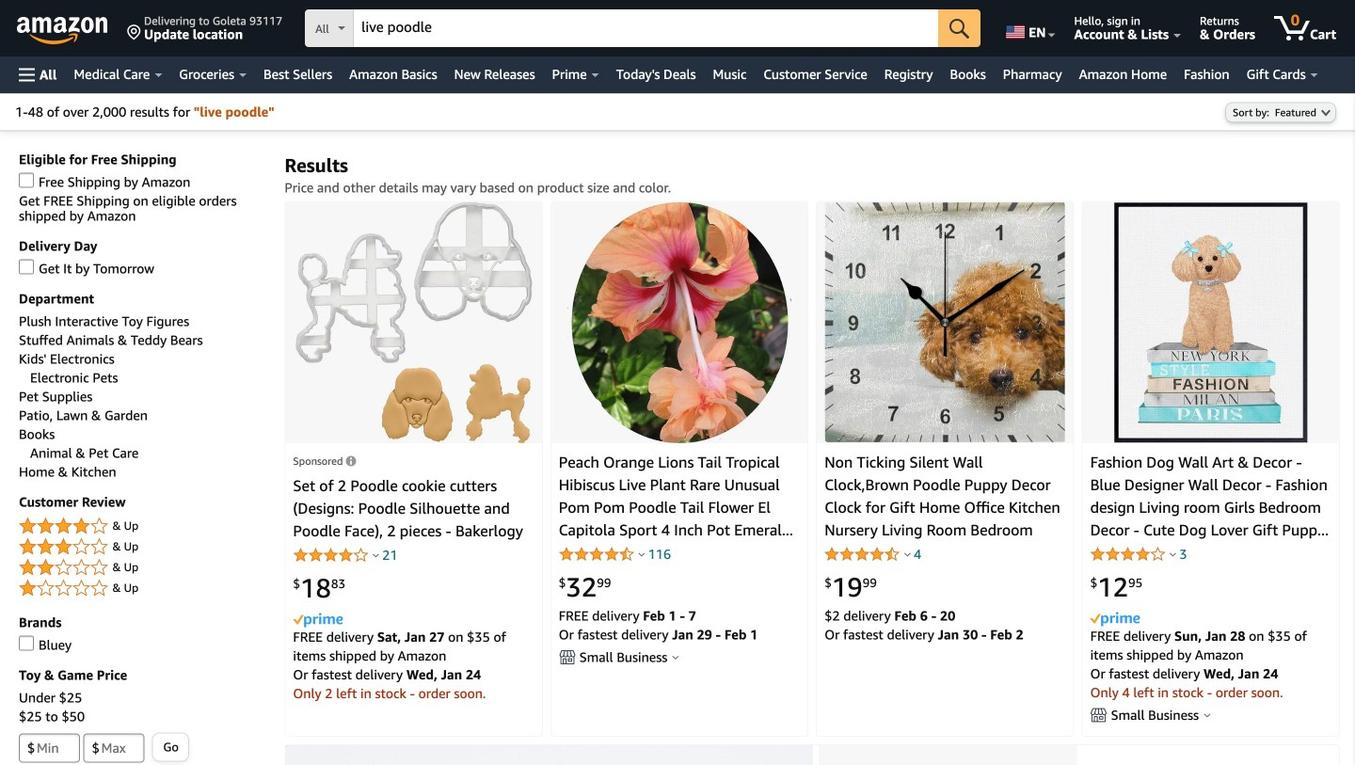 Task type: describe. For each thing, give the bounding box(es) containing it.
dropdown image
[[1321, 109, 1331, 116]]

orezi non ticking silent wall clock,brown poodle puppy decor clock for gift home office kitchen nursery living room bedroom image
[[824, 202, 1066, 443]]

or fastest delivery wed, jan 24 element for amazon prime image for free delivery sat, jan 27 on $35 of items shipped by amazon element in the bottom of the page
[[293, 666, 481, 682]]

3 stars & up element
[[19, 536, 266, 558]]

checkbox image
[[19, 173, 34, 188]]

free delivery feb 1 - 7 element
[[559, 608, 696, 623]]

fashion dog wall art & decor - blue designer wall decor - fashion design living room girls bedroom decor - cute dog lover ... image
[[1114, 202, 1308, 443]]

2 checkbox image from the top
[[19, 636, 34, 651]]

free delivery sun, jan 28 on $35 of items shipped by amazon element
[[1090, 628, 1307, 662]]

amazon prime image for free delivery sun, jan 28 on $35 of items shipped by amazon element
[[1090, 612, 1140, 626]]

peach orange lions tail tropical hibiscus live plant rare unusual pom pom poodle tail flower el capitola sport 4 inch pot ... image
[[568, 202, 791, 443]]

or fastest delivery jan 29 - feb 1 element
[[559, 627, 758, 642]]

$2 delivery feb 6 - 20 element
[[824, 608, 955, 623]]

none search field inside navigation navigation
[[305, 9, 981, 49]]

popover image for the peach orange lions tail tropical hibiscus live plant rare unusual pom pom poodle tail flower el capitola sport 4 inch pot ... image
[[638, 552, 645, 556]]



Task type: vqa. For each thing, say whether or not it's contained in the screenshot.
&
no



Task type: locate. For each thing, give the bounding box(es) containing it.
None search field
[[305, 9, 981, 49]]

1 horizontal spatial amazon prime image
[[1090, 612, 1140, 626]]

or fastest delivery jan 30 - feb 2 element
[[824, 627, 1024, 642]]

or fastest delivery wed, jan 24 element
[[1090, 666, 1278, 681], [293, 666, 481, 682]]

or fastest delivery wed, jan 24 element down free delivery sat, jan 27 on $35 of items shipped by amazon element in the bottom of the page
[[293, 666, 481, 682]]

amazon image
[[17, 17, 108, 45]]

Max text field
[[83, 733, 145, 763]]

free delivery sat, jan 27 on $35 of items shipped by amazon element
[[293, 629, 506, 663]]

None submit
[[938, 9, 981, 47], [153, 733, 188, 761], [938, 9, 981, 47], [153, 733, 188, 761]]

0 horizontal spatial amazon prime image
[[293, 613, 343, 627]]

1 checkbox image from the top
[[19, 259, 34, 274]]

popover image
[[904, 552, 911, 556]]

amazon prime image up free delivery sat, jan 27 on $35 of items shipped by amazon element in the bottom of the page
[[293, 613, 343, 627]]

1 star & up element
[[19, 577, 266, 600]]

popover image for sponsored ad - set of 2 poodle cookie cutters (designs: poodle silhouette and poodle face), 2 pieces - bakerlogy image
[[373, 553, 379, 557]]

navigation navigation
[[0, 0, 1355, 93]]

checkbox image
[[19, 259, 34, 274], [19, 636, 34, 651]]

or fastest delivery wed, jan 24 element for amazon prime image for free delivery sun, jan 28 on $35 of items shipped by amazon element
[[1090, 666, 1278, 681]]

popover image
[[638, 552, 645, 556], [1170, 552, 1176, 556], [373, 553, 379, 557], [672, 655, 679, 659], [1204, 713, 1211, 717]]

amazon prime image up free delivery sun, jan 28 on $35 of items shipped by amazon element
[[1090, 612, 1140, 626]]

0 vertical spatial checkbox image
[[19, 259, 34, 274]]

or fastest delivery wed, jan 24 element down free delivery sun, jan 28 on $35 of items shipped by amazon element
[[1090, 666, 1278, 681]]

Min text field
[[19, 733, 80, 763]]

1 horizontal spatial or fastest delivery wed, jan 24 element
[[1090, 666, 1278, 681]]

amazon prime image
[[1090, 612, 1140, 626], [293, 613, 343, 627]]

Search Amazon text field
[[354, 10, 938, 46]]

2 stars & up element
[[19, 557, 266, 579]]

4 stars & up element
[[19, 515, 266, 538]]

sponsored ad - set of 2 poodle cookie cutters (designs: poodle silhouette and poodle face), 2 pieces - bakerlogy image
[[295, 202, 532, 443]]

amazon prime image for free delivery sat, jan 27 on $35 of items shipped by amazon element in the bottom of the page
[[293, 613, 343, 627]]

0 horizontal spatial or fastest delivery wed, jan 24 element
[[293, 666, 481, 682]]

popover image for fashion dog wall art & decor - blue designer wall decor - fashion design living room girls bedroom decor - cute dog lover ... 'image'
[[1170, 552, 1176, 556]]

1 vertical spatial checkbox image
[[19, 636, 34, 651]]



